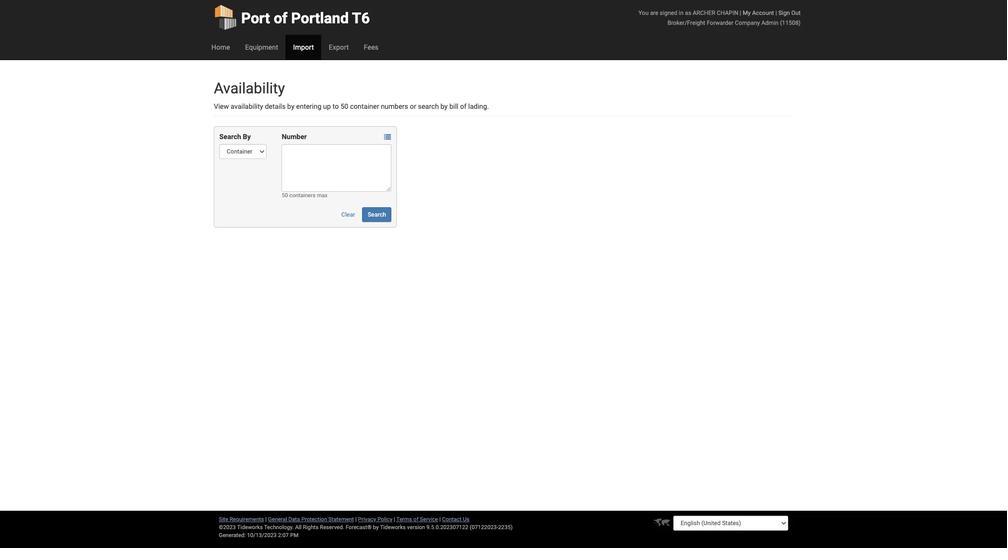 Task type: vqa. For each thing, say whether or not it's contained in the screenshot.
Thru: related to TEMU3636178
no



Task type: describe. For each thing, give the bounding box(es) containing it.
import button
[[286, 35, 321, 60]]

port
[[241, 9, 270, 27]]

number
[[282, 133, 307, 141]]

sign
[[779, 9, 790, 16]]

admin
[[762, 19, 779, 26]]

broker/freight
[[668, 19, 706, 26]]

by
[[243, 133, 251, 141]]

you
[[639, 9, 649, 16]]

1 vertical spatial 50
[[282, 193, 288, 199]]

entering
[[296, 102, 322, 110]]

bill
[[450, 102, 459, 110]]

export button
[[321, 35, 356, 60]]

site requirements | general data protection statement | privacy policy | terms of service | contact us ©2023 tideworks technology. all rights reserved. forecast® by tideworks version 9.5.0.202307122 (07122023-2235) generated: 10/13/2023 2:07 pm
[[219, 517, 513, 539]]

signed
[[660, 9, 678, 16]]

2235)
[[498, 525, 513, 531]]

site requirements link
[[219, 517, 264, 523]]

numbers
[[381, 102, 408, 110]]

search by
[[219, 133, 251, 141]]

chapin
[[717, 9, 739, 16]]

containers
[[289, 193, 316, 199]]

home
[[211, 43, 230, 51]]

9.5.0.202307122
[[427, 525, 469, 531]]

rights
[[303, 525, 319, 531]]

lading.
[[468, 102, 489, 110]]

search
[[418, 102, 439, 110]]

company
[[735, 19, 760, 26]]

general data protection statement link
[[268, 517, 354, 523]]

policy
[[378, 517, 393, 523]]

my account link
[[743, 9, 774, 16]]

site
[[219, 517, 228, 523]]

in
[[679, 9, 684, 16]]

equipment button
[[238, 35, 286, 60]]

availability
[[231, 102, 263, 110]]

you are signed in as archer chapin | my account | sign out broker/freight forwarder company admin (11508)
[[639, 9, 801, 26]]

are
[[650, 9, 659, 16]]

equipment
[[245, 43, 278, 51]]

clear button
[[336, 207, 361, 222]]

Number text field
[[282, 144, 392, 192]]

| left my
[[740, 9, 742, 16]]

home button
[[204, 35, 238, 60]]

| up 9.5.0.202307122
[[440, 517, 441, 523]]

| up forecast®
[[355, 517, 357, 523]]

show list image
[[384, 134, 391, 141]]

| left general on the left
[[265, 517, 267, 523]]

(11508)
[[780, 19, 801, 26]]

t6
[[352, 9, 370, 27]]

us
[[463, 517, 470, 523]]

availability
[[214, 80, 285, 97]]

sign out link
[[779, 9, 801, 16]]

search for search
[[368, 211, 386, 218]]

fees button
[[356, 35, 386, 60]]

terms of service link
[[397, 517, 438, 523]]

contact us link
[[442, 517, 470, 523]]

(07122023-
[[470, 525, 498, 531]]

data
[[289, 517, 300, 523]]

archer
[[693, 9, 716, 16]]

of inside site requirements | general data protection statement | privacy policy | terms of service | contact us ©2023 tideworks technology. all rights reserved. forecast® by tideworks version 9.5.0.202307122 (07122023-2235) generated: 10/13/2023 2:07 pm
[[414, 517, 419, 523]]

protection
[[301, 517, 327, 523]]

general
[[268, 517, 287, 523]]

10/13/2023
[[247, 533, 277, 539]]

| up tideworks in the bottom left of the page
[[394, 517, 395, 523]]

all
[[295, 525, 302, 531]]

forwarder
[[707, 19, 734, 26]]

1 horizontal spatial 50
[[341, 102, 348, 110]]

statement
[[328, 517, 354, 523]]



Task type: locate. For each thing, give the bounding box(es) containing it.
by
[[287, 102, 295, 110], [441, 102, 448, 110], [373, 525, 379, 531]]

version
[[407, 525, 425, 531]]

my
[[743, 9, 751, 16]]

export
[[329, 43, 349, 51]]

out
[[792, 9, 801, 16]]

search left by
[[219, 133, 241, 141]]

container
[[350, 102, 379, 110]]

2:07
[[278, 533, 289, 539]]

view availability details by entering up to 50 container numbers or search by bill of lading.
[[214, 102, 489, 110]]

2 vertical spatial of
[[414, 517, 419, 523]]

| left sign
[[776, 9, 777, 16]]

tideworks
[[380, 525, 406, 531]]

pm
[[290, 533, 299, 539]]

clear
[[341, 211, 355, 218]]

1 vertical spatial of
[[460, 102, 467, 110]]

reserved.
[[320, 525, 344, 531]]

up
[[323, 102, 331, 110]]

terms
[[397, 517, 412, 523]]

privacy
[[358, 517, 376, 523]]

0 horizontal spatial 50
[[282, 193, 288, 199]]

1 horizontal spatial by
[[373, 525, 379, 531]]

forecast®
[[346, 525, 372, 531]]

0 vertical spatial 50
[[341, 102, 348, 110]]

view
[[214, 102, 229, 110]]

0 vertical spatial search
[[219, 133, 241, 141]]

search for search by
[[219, 133, 241, 141]]

50 containers max
[[282, 193, 328, 199]]

max
[[317, 193, 328, 199]]

import
[[293, 43, 314, 51]]

port of portland t6
[[241, 9, 370, 27]]

search button
[[362, 207, 392, 222]]

service
[[420, 517, 438, 523]]

technology.
[[264, 525, 294, 531]]

port of portland t6 link
[[214, 0, 370, 35]]

portland
[[291, 9, 349, 27]]

1 horizontal spatial of
[[414, 517, 419, 523]]

©2023 tideworks
[[219, 525, 263, 531]]

details
[[265, 102, 286, 110]]

50
[[341, 102, 348, 110], [282, 193, 288, 199]]

by left bill
[[441, 102, 448, 110]]

0 vertical spatial of
[[274, 9, 288, 27]]

|
[[740, 9, 742, 16], [776, 9, 777, 16], [265, 517, 267, 523], [355, 517, 357, 523], [394, 517, 395, 523], [440, 517, 441, 523]]

as
[[685, 9, 692, 16]]

0 horizontal spatial of
[[274, 9, 288, 27]]

of right bill
[[460, 102, 467, 110]]

by inside site requirements | general data protection statement | privacy policy | terms of service | contact us ©2023 tideworks technology. all rights reserved. forecast® by tideworks version 9.5.0.202307122 (07122023-2235) generated: 10/13/2023 2:07 pm
[[373, 525, 379, 531]]

contact
[[442, 517, 462, 523]]

search
[[219, 133, 241, 141], [368, 211, 386, 218]]

50 right to
[[341, 102, 348, 110]]

to
[[333, 102, 339, 110]]

1 vertical spatial search
[[368, 211, 386, 218]]

search right clear
[[368, 211, 386, 218]]

2 horizontal spatial by
[[441, 102, 448, 110]]

1 horizontal spatial search
[[368, 211, 386, 218]]

of right port
[[274, 9, 288, 27]]

0 horizontal spatial by
[[287, 102, 295, 110]]

50 left containers
[[282, 193, 288, 199]]

account
[[752, 9, 774, 16]]

requirements
[[230, 517, 264, 523]]

of up version
[[414, 517, 419, 523]]

privacy policy link
[[358, 517, 393, 523]]

2 horizontal spatial of
[[460, 102, 467, 110]]

or
[[410, 102, 416, 110]]

fees
[[364, 43, 379, 51]]

generated:
[[219, 533, 246, 539]]

by right details
[[287, 102, 295, 110]]

0 horizontal spatial search
[[219, 133, 241, 141]]

of
[[274, 9, 288, 27], [460, 102, 467, 110], [414, 517, 419, 523]]

search inside button
[[368, 211, 386, 218]]

by down privacy policy link
[[373, 525, 379, 531]]



